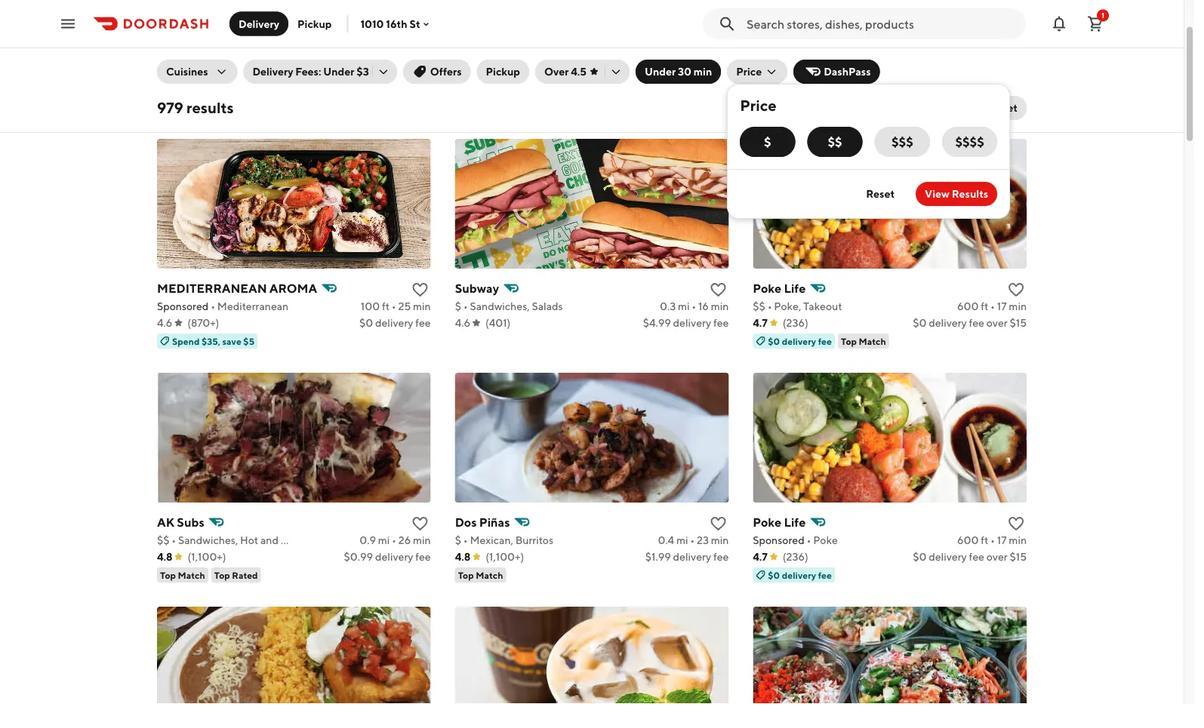 Task type: describe. For each thing, give the bounding box(es) containing it.
$$ for $$ • poke, takeout
[[753, 301, 766, 313]]

ak
[[157, 516, 175, 530]]

click to add this store to your saved list image for mediterranean aroma
[[411, 281, 429, 299]]

trending link
[[159, 0, 210, 43]]

sandwiches
[[306, 535, 364, 547]]

$0.99 delivery fee
[[344, 551, 431, 564]]

2 $0 delivery fee from the top
[[768, 571, 832, 581]]

pickup for the bottommost pickup button
[[486, 66, 520, 78]]

0.4 mi • 23 min
[[658, 535, 729, 547]]

save
[[222, 336, 242, 347]]

1 600 ft • 17 min from the top
[[958, 301, 1027, 313]]

$ button
[[740, 127, 796, 157]]

dashpass
[[824, 66, 871, 78]]

subs
[[177, 516, 204, 530]]

2 $​0 delivery fee over $15 from the top
[[913, 551, 1027, 564]]

smoothie
[[404, 26, 450, 39]]

mi for subway
[[678, 301, 690, 313]]

1 horizontal spatial match
[[476, 571, 503, 581]]

Store search: begin typing to search for stores available on DoorDash text field
[[747, 15, 1017, 32]]

under inside button
[[645, 66, 676, 78]]

coffee
[[291, 26, 325, 39]]

$$ button
[[808, 127, 863, 157]]

16th
[[386, 18, 408, 30]]

4.6 for subway
[[455, 317, 471, 330]]

1 $​0 delivery fee over $15 from the top
[[913, 317, 1027, 330]]

0 vertical spatial poke
[[753, 282, 782, 296]]

click to add this store to your saved list image for $$ • sandwiches, hot and cold sandwiches
[[411, 515, 429, 534]]

2 horizontal spatial top match
[[841, 336, 886, 347]]

trending
[[163, 26, 206, 39]]

2 600 from the top
[[958, 535, 979, 547]]

cuisines button
[[157, 60, 237, 84]]

burritos
[[516, 535, 554, 547]]

$3
[[357, 66, 369, 78]]

breakfast
[[344, 26, 390, 39]]

over
[[544, 66, 569, 78]]

delivery for delivery
[[239, 17, 279, 30]]

open menu image
[[59, 15, 77, 33]]

indian
[[895, 26, 926, 39]]

1 $0 delivery fee from the top
[[768, 336, 832, 347]]

acclaimed link
[[218, 0, 275, 43]]

2 items, open order cart image
[[1087, 15, 1105, 33]]

top rated
[[214, 571, 258, 581]]

min inside button
[[694, 66, 712, 78]]

takeout
[[804, 301, 843, 313]]

results
[[187, 99, 234, 117]]

2 horizontal spatial match
[[859, 336, 886, 347]]

hot
[[240, 535, 258, 547]]

dos
[[455, 516, 477, 530]]

st
[[410, 18, 420, 30]]

$ for $ • mexican, burritos
[[455, 535, 461, 547]]

1 17 from the top
[[998, 301, 1007, 313]]

2 4.7 from the top
[[753, 551, 768, 564]]

sponsored • poke
[[753, 535, 838, 547]]

salads
[[532, 301, 563, 313]]

1010 16th st button
[[361, 18, 432, 30]]

pizza
[[780, 26, 806, 39]]

$$ for $$
[[828, 135, 843, 150]]

acclaimed
[[221, 26, 272, 39]]

$4.99 delivery fee
[[643, 317, 729, 330]]

1010 16th st
[[361, 18, 420, 30]]

dashpass button
[[794, 60, 880, 84]]

notification bell image
[[1051, 15, 1069, 33]]

$​0 for mediterranean
[[359, 317, 373, 330]]

16
[[699, 301, 709, 313]]

4.5
[[571, 66, 587, 78]]

2 $0 from the top
[[768, 571, 780, 581]]

0 vertical spatial pickup button
[[289, 12, 341, 36]]

30
[[678, 66, 692, 78]]

spend
[[172, 336, 200, 347]]

pickup for the topmost pickup button
[[298, 17, 332, 30]]

delivery button
[[230, 12, 289, 36]]

0.3
[[660, 301, 676, 313]]

$5
[[243, 336, 255, 347]]

1 vertical spatial poke
[[753, 516, 782, 530]]

0.9
[[360, 535, 376, 547]]

1 4.7 from the top
[[753, 317, 768, 330]]

results
[[952, 188, 989, 201]]

delivery fees: under $3
[[253, 66, 369, 78]]

sponsored for poke
[[753, 535, 805, 547]]

1 poke life from the top
[[753, 282, 806, 296]]

view results
[[925, 188, 989, 201]]

mediterranean aroma
[[157, 282, 317, 296]]

mi for dos piñas
[[677, 535, 688, 547]]

top down ak
[[160, 571, 176, 581]]

1 over from the top
[[987, 317, 1008, 330]]

over 4.5
[[544, 66, 587, 78]]

100
[[361, 301, 380, 313]]

1 $15 from the top
[[1010, 317, 1027, 330]]

100 ft • 25 min
[[361, 301, 431, 313]]

25
[[398, 301, 411, 313]]

4.8 for dos piñas
[[455, 551, 471, 564]]

0 horizontal spatial reset button
[[857, 182, 904, 207]]

under 30 min
[[645, 66, 712, 78]]

$ for $ • sandwiches, salads
[[455, 301, 461, 313]]

1 horizontal spatial reset
[[989, 102, 1018, 114]]

1 horizontal spatial reset button
[[980, 96, 1027, 120]]

$ for $
[[764, 135, 772, 150]]

seafood
[[832, 26, 872, 39]]

1 under from the left
[[324, 66, 355, 78]]

$4.99
[[643, 317, 671, 330]]

$$$$
[[956, 135, 985, 150]]

spend $35, save $5
[[172, 336, 255, 347]]

sponsored • mediterranean
[[157, 301, 289, 313]]

23
[[697, 535, 709, 547]]

$0.99
[[344, 551, 373, 564]]

$$ • sandwiches, hot and cold sandwiches 0.9 mi • 26 min
[[157, 535, 431, 547]]

next button of carousel image
[[1020, 1, 1035, 16]]

1 button
[[1081, 9, 1111, 39]]

$ • mexican, burritos
[[455, 535, 554, 547]]

$ • sandwiches, salads
[[455, 301, 563, 313]]

979 results
[[157, 99, 234, 117]]

price inside price button
[[737, 66, 762, 78]]

(1,100+) for dos piñas
[[486, 551, 524, 564]]



Task type: vqa. For each thing, say whether or not it's contained in the screenshot.
Click to add this store to your saved list image
yes



Task type: locate. For each thing, give the bounding box(es) containing it.
1 horizontal spatial click to add this store to your saved list image
[[709, 281, 728, 299]]

subway
[[455, 282, 499, 296]]

$$$
[[892, 135, 914, 150]]

1 vertical spatial 4.7
[[753, 551, 768, 564]]

2 horizontal spatial $$
[[828, 135, 843, 150]]

click to add this store to your saved list image up 100 ft • 25 min
[[411, 281, 429, 299]]

0 horizontal spatial (1,100+)
[[188, 551, 226, 564]]

$​0 delivery fee
[[359, 317, 431, 330]]

korean
[[717, 26, 751, 39]]

1 4.6 from the left
[[157, 317, 172, 330]]

2 17 from the top
[[998, 535, 1007, 547]]

delivery for delivery fees: under $3
[[253, 66, 293, 78]]

$ inside button
[[764, 135, 772, 150]]

4.6 left (401)
[[455, 317, 471, 330]]

0 horizontal spatial click to add this store to your saved list image
[[411, 281, 429, 299]]

$1.99 delivery fee
[[646, 551, 729, 564]]

4.6
[[157, 317, 172, 330], [455, 317, 471, 330]]

0 vertical spatial $
[[764, 135, 772, 150]]

$$ left $$$
[[828, 135, 843, 150]]

1 vertical spatial life
[[784, 516, 806, 530]]

2 vertical spatial $
[[455, 535, 461, 547]]

600
[[958, 301, 979, 313], [958, 535, 979, 547]]

ak subs
[[157, 516, 204, 530]]

1 vertical spatial reset button
[[857, 182, 904, 207]]

top match down the ak subs
[[160, 571, 205, 581]]

$​0 for poke
[[913, 551, 927, 564]]

1 vertical spatial (236)
[[783, 551, 809, 564]]

$
[[764, 135, 772, 150], [455, 301, 461, 313], [455, 535, 461, 547]]

delivery
[[239, 17, 279, 30], [253, 66, 293, 78]]

reset button down $$$
[[857, 182, 904, 207]]

1 horizontal spatial under
[[645, 66, 676, 78]]

mi right 0.9 at the left of the page
[[378, 535, 390, 547]]

2 life from the top
[[784, 516, 806, 530]]

sandwiches,
[[470, 301, 530, 313], [178, 535, 238, 547]]

$0 delivery fee down '$$ • poke, takeout'
[[768, 336, 832, 347]]

rated
[[232, 571, 258, 581]]

$$ left poke,
[[753, 301, 766, 313]]

17
[[998, 301, 1007, 313], [998, 535, 1007, 547]]

0 vertical spatial 4.7
[[753, 317, 768, 330]]

0 vertical spatial life
[[784, 282, 806, 296]]

click to add this store to your saved list image for $$ • poke, takeout
[[1008, 281, 1026, 299]]

(401)
[[486, 317, 511, 330]]

4.6 up spend
[[157, 317, 172, 330]]

(1,100+) down $ • mexican, burritos
[[486, 551, 524, 564]]

1 horizontal spatial 4.6
[[455, 317, 471, 330]]

view
[[925, 188, 950, 201]]

$$ down ak
[[157, 535, 170, 547]]

top match down the takeout
[[841, 336, 886, 347]]

1 vertical spatial $$
[[753, 301, 766, 313]]

(870+)
[[188, 317, 219, 330]]

reset up the $$$$ button
[[989, 102, 1018, 114]]

over
[[987, 317, 1008, 330], [987, 551, 1008, 564]]

top match down mexican, at the left bottom
[[458, 571, 503, 581]]

$1.99
[[646, 551, 671, 564]]

1 horizontal spatial (1,100+)
[[486, 551, 524, 564]]

4.6 for mediterranean aroma
[[157, 317, 172, 330]]

0 vertical spatial $0
[[768, 336, 780, 347]]

dos piñas
[[455, 516, 510, 530]]

1 life from the top
[[784, 282, 806, 296]]

2 600 ft • 17 min from the top
[[958, 535, 1027, 547]]

1 vertical spatial 17
[[998, 535, 1007, 547]]

1 vertical spatial $
[[455, 301, 461, 313]]

4.7 down '$$ • poke, takeout'
[[753, 317, 768, 330]]

ft for • poke
[[981, 535, 989, 547]]

0 horizontal spatial top match
[[160, 571, 205, 581]]

click to add this store to your saved list image for $ • mexican, burritos
[[709, 515, 728, 534]]

1 vertical spatial $0
[[768, 571, 780, 581]]

poke,
[[774, 301, 802, 313]]

1 vertical spatial sandwiches,
[[178, 535, 238, 547]]

1 horizontal spatial pickup button
[[477, 60, 529, 84]]

click to add this store to your saved list image up "0.3 mi • 16 min"
[[709, 281, 728, 299]]

2 4.8 from the left
[[455, 551, 471, 564]]

1 horizontal spatial $$
[[753, 301, 766, 313]]

sandwiches, up (401)
[[470, 301, 530, 313]]

4.7 down the 'sponsored • poke'
[[753, 551, 768, 564]]

1 (236) from the top
[[783, 317, 809, 330]]

0 vertical spatial price
[[737, 66, 762, 78]]

price down korean on the top right of the page
[[737, 66, 762, 78]]

aroma
[[269, 282, 317, 296]]

0 horizontal spatial pickup button
[[289, 12, 341, 36]]

0 vertical spatial 600
[[958, 301, 979, 313]]

1 horizontal spatial sandwiches,
[[470, 301, 530, 313]]

2 (236) from the top
[[783, 551, 809, 564]]

match
[[859, 336, 886, 347], [178, 571, 205, 581], [476, 571, 503, 581]]

under left $3
[[324, 66, 355, 78]]

pickup button up delivery fees: under $3
[[289, 12, 341, 36]]

top left 'rated'
[[214, 571, 230, 581]]

$$
[[828, 135, 843, 150], [753, 301, 766, 313], [157, 535, 170, 547]]

under 30 min button
[[636, 60, 721, 84]]

0 vertical spatial poke life
[[753, 282, 806, 296]]

over 4.5 button
[[535, 60, 630, 84]]

1 vertical spatial sponsored
[[753, 535, 805, 547]]

1010
[[361, 18, 384, 30]]

delivery left fees:
[[253, 66, 293, 78]]

0 vertical spatial pickup
[[298, 17, 332, 30]]

pickup left over
[[486, 66, 520, 78]]

sponsored
[[157, 301, 209, 313], [753, 535, 805, 547]]

2 4.6 from the left
[[455, 317, 471, 330]]

0 vertical spatial reset
[[989, 102, 1018, 114]]

1 horizontal spatial sponsored
[[753, 535, 805, 547]]

noodles
[[949, 26, 990, 39]]

1 $0 from the top
[[768, 336, 780, 347]]

sandwiches, for salads
[[470, 301, 530, 313]]

top down mexican, at the left bottom
[[458, 571, 474, 581]]

2 poke life from the top
[[753, 516, 806, 530]]

life up the 'sponsored • poke'
[[784, 516, 806, 530]]

0 horizontal spatial 4.8
[[157, 551, 173, 564]]

0 vertical spatial (236)
[[783, 317, 809, 330]]

2 click to add this store to your saved list image from the left
[[709, 281, 728, 299]]

1 4.8 from the left
[[157, 551, 173, 564]]

delivery inside button
[[239, 17, 279, 30]]

fees:
[[296, 66, 321, 78]]

2 (1,100+) from the left
[[486, 551, 524, 564]]

4.8
[[157, 551, 173, 564], [455, 551, 471, 564]]

reset down $$$
[[866, 188, 895, 201]]

ft for • mediterranean
[[382, 301, 390, 313]]

offers
[[430, 66, 462, 78]]

2 $15 from the top
[[1010, 551, 1027, 564]]

1 vertical spatial pickup button
[[477, 60, 529, 84]]

1 vertical spatial $​0 delivery fee over $15
[[913, 551, 1027, 564]]

1
[[1102, 11, 1105, 20]]

$35,
[[202, 336, 221, 347]]

mediterranean
[[157, 282, 267, 296]]

0.4
[[658, 535, 675, 547]]

1 vertical spatial reset
[[866, 188, 895, 201]]

1 vertical spatial delivery
[[253, 66, 293, 78]]

$$$$ button
[[943, 127, 998, 157]]

979
[[157, 99, 183, 117]]

0 horizontal spatial sponsored
[[157, 301, 209, 313]]

reset button
[[980, 96, 1027, 120], [857, 182, 904, 207]]

click to add this store to your saved list image
[[411, 281, 429, 299], [709, 281, 728, 299]]

under left 30
[[645, 66, 676, 78]]

1 horizontal spatial 4.8
[[455, 551, 471, 564]]

$​0
[[359, 317, 373, 330], [913, 317, 927, 330], [913, 551, 927, 564]]

1 vertical spatial over
[[987, 551, 1008, 564]]

$0
[[768, 336, 780, 347], [768, 571, 780, 581]]

cuisines
[[166, 66, 208, 78]]

0 horizontal spatial sandwiches,
[[178, 535, 238, 547]]

sandwiches, down 'subs'
[[178, 535, 238, 547]]

1 vertical spatial 600 ft • 17 min
[[958, 535, 1027, 547]]

0 horizontal spatial pickup
[[298, 17, 332, 30]]

2 vertical spatial poke
[[814, 535, 838, 547]]

life up '$$ • poke, takeout'
[[784, 282, 806, 296]]

pickup button
[[289, 12, 341, 36], [477, 60, 529, 84]]

$$ • poke, takeout
[[753, 301, 843, 313]]

1 vertical spatial pickup
[[486, 66, 520, 78]]

cold
[[281, 535, 304, 547]]

1 vertical spatial 600
[[958, 535, 979, 547]]

min
[[694, 66, 712, 78], [413, 301, 431, 313], [711, 301, 729, 313], [1009, 301, 1027, 313], [413, 535, 431, 547], [711, 535, 729, 547], [1009, 535, 1027, 547]]

0 vertical spatial sponsored
[[157, 301, 209, 313]]

1 vertical spatial $15
[[1010, 551, 1027, 564]]

(1,100+) for ak subs
[[188, 551, 226, 564]]

mi right the 0.3
[[678, 301, 690, 313]]

0 vertical spatial $0 delivery fee
[[768, 336, 832, 347]]

mediterranean
[[217, 301, 289, 313]]

0 vertical spatial $​0 delivery fee over $15
[[913, 317, 1027, 330]]

0 vertical spatial reset button
[[980, 96, 1027, 120]]

1 vertical spatial poke life
[[753, 516, 806, 530]]

(236) down the 'sponsored • poke'
[[783, 551, 809, 564]]

delivery
[[375, 317, 413, 330], [673, 317, 712, 330], [929, 317, 967, 330], [782, 336, 817, 347], [375, 551, 413, 564], [673, 551, 712, 564], [929, 551, 967, 564], [782, 571, 817, 581]]

reset
[[989, 102, 1018, 114], [866, 188, 895, 201]]

•
[[211, 301, 215, 313], [392, 301, 396, 313], [464, 301, 468, 313], [692, 301, 696, 313], [768, 301, 772, 313], [991, 301, 995, 313], [172, 535, 176, 547], [392, 535, 396, 547], [464, 535, 468, 547], [691, 535, 695, 547], [807, 535, 811, 547], [991, 535, 995, 547]]

2 under from the left
[[645, 66, 676, 78]]

ft
[[382, 301, 390, 313], [981, 301, 989, 313], [981, 535, 989, 547]]

0.3 mi • 16 min
[[660, 301, 729, 313]]

0 vertical spatial 17
[[998, 301, 1007, 313]]

0 vertical spatial 600 ft • 17 min
[[958, 301, 1027, 313]]

(1,100+) up top rated
[[188, 551, 226, 564]]

600 ft • 17 min
[[958, 301, 1027, 313], [958, 535, 1027, 547]]

(236)
[[783, 317, 809, 330], [783, 551, 809, 564]]

and
[[261, 535, 279, 547]]

4.8 for ak subs
[[157, 551, 173, 564]]

top down the takeout
[[841, 336, 857, 347]]

poke life up the 'sponsored • poke'
[[753, 516, 806, 530]]

pickup
[[298, 17, 332, 30], [486, 66, 520, 78]]

1 horizontal spatial pickup
[[486, 66, 520, 78]]

0 horizontal spatial $$
[[157, 535, 170, 547]]

view results button
[[916, 182, 998, 207]]

pickup button left over
[[477, 60, 529, 84]]

0 vertical spatial sandwiches,
[[470, 301, 530, 313]]

2 vertical spatial $$
[[157, 535, 170, 547]]

1 click to add this store to your saved list image from the left
[[411, 281, 429, 299]]

4.8 down ak
[[157, 551, 173, 564]]

pickup up delivery fees: under $3
[[298, 17, 332, 30]]

0 horizontal spatial 4.6
[[157, 317, 172, 330]]

$$ for $$ • sandwiches, hot and cold sandwiches 0.9 mi • 26 min
[[157, 535, 170, 547]]

$$ inside $$ button
[[828, 135, 843, 150]]

1 horizontal spatial top match
[[458, 571, 503, 581]]

reset button up $$$$
[[980, 96, 1027, 120]]

sponsored for mediterranean
[[157, 301, 209, 313]]

price down price button on the top of page
[[740, 97, 777, 115]]

click to add this store to your saved list image for subway
[[709, 281, 728, 299]]

delivery left coffee
[[239, 17, 279, 30]]

top match
[[841, 336, 886, 347], [160, 571, 205, 581], [458, 571, 503, 581]]

offers button
[[403, 60, 471, 84]]

poke life up poke,
[[753, 282, 806, 296]]

(1,100+)
[[188, 551, 226, 564], [486, 551, 524, 564]]

piñas
[[479, 516, 510, 530]]

click to add this store to your saved list image
[[1008, 281, 1026, 299], [411, 515, 429, 534], [709, 515, 728, 534], [1008, 515, 1026, 534]]

0 horizontal spatial under
[[324, 66, 355, 78]]

0 vertical spatial $15
[[1010, 317, 1027, 330]]

top
[[841, 336, 857, 347], [160, 571, 176, 581], [214, 571, 230, 581], [458, 571, 474, 581]]

$0 delivery fee down the 'sponsored • poke'
[[768, 571, 832, 581]]

$ left $$ button at the top of page
[[764, 135, 772, 150]]

4.8 down mexican, at the left bottom
[[455, 551, 471, 564]]

1 (1,100+) from the left
[[188, 551, 226, 564]]

(236) down '$$ • poke, takeout'
[[783, 317, 809, 330]]

sandwiches, for hot
[[178, 535, 238, 547]]

mexican,
[[470, 535, 513, 547]]

1 vertical spatial price
[[740, 97, 777, 115]]

0 horizontal spatial match
[[178, 571, 205, 581]]

$ down subway
[[455, 301, 461, 313]]

$0 down poke,
[[768, 336, 780, 347]]

0 horizontal spatial reset
[[866, 188, 895, 201]]

$ down dos
[[455, 535, 461, 547]]

$0 down the 'sponsored • poke'
[[768, 571, 780, 581]]

0 vertical spatial delivery
[[239, 17, 279, 30]]

26
[[399, 535, 411, 547]]

price button
[[727, 60, 788, 84]]

italian
[[1013, 26, 1043, 39]]

1 vertical spatial $0 delivery fee
[[768, 571, 832, 581]]

1 600 from the top
[[958, 301, 979, 313]]

2 over from the top
[[987, 551, 1008, 564]]

0 vertical spatial $$
[[828, 135, 843, 150]]

0 vertical spatial over
[[987, 317, 1008, 330]]

mi right 0.4
[[677, 535, 688, 547]]



